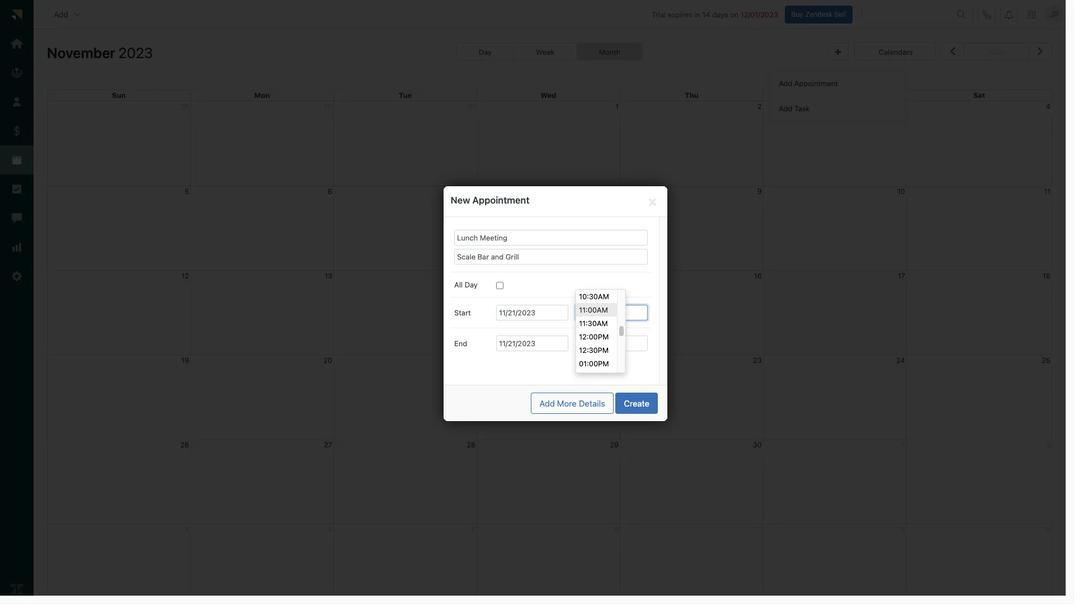 Task type: locate. For each thing, give the bounding box(es) containing it.
bell image
[[1006, 10, 1015, 19]]

day
[[479, 48, 492, 57]]

1 vertical spatial 14
[[468, 271, 476, 280]]

9
[[758, 187, 763, 196]]

calendars
[[880, 48, 914, 57]]

None checkbox
[[497, 282, 504, 290]]

appointment for add appointment
[[795, 79, 839, 88]]

add task
[[779, 104, 810, 113]]

6
[[328, 187, 333, 196]]

create link
[[616, 393, 658, 414]]

×
[[648, 192, 658, 209]]

angle right image
[[1039, 44, 1044, 58]]

18
[[1044, 271, 1051, 280]]

19
[[181, 356, 189, 365]]

november
[[47, 44, 115, 61]]

sun
[[112, 91, 126, 100]]

add left task at the right
[[779, 104, 793, 113]]

17
[[898, 271, 906, 280]]

13
[[325, 271, 333, 280]]

add appointment
[[779, 79, 839, 88]]

search image
[[958, 10, 967, 19]]

01:00pm
[[579, 359, 609, 368]]

7
[[472, 187, 476, 196]]

10:30am
[[579, 292, 610, 301]]

end
[[455, 339, 468, 348]]

details
[[579, 398, 606, 408]]

add left more
[[540, 398, 555, 408]]

22
[[611, 356, 619, 365]]

01:30pm
[[579, 373, 609, 382]]

expires
[[668, 10, 693, 19]]

1 horizontal spatial appointment
[[795, 79, 839, 88]]

16
[[755, 271, 763, 280]]

14 right in
[[703, 10, 711, 19]]

1 horizontal spatial 14
[[703, 10, 711, 19]]

26
[[180, 440, 189, 449]]

zendesk
[[806, 10, 833, 18]]

wed
[[541, 91, 557, 100]]

29
[[610, 440, 619, 449]]

2023
[[119, 44, 153, 61]]

Location text field
[[455, 249, 648, 265]]

0 vertical spatial appointment
[[795, 79, 839, 88]]

14
[[703, 10, 711, 19], [468, 271, 476, 280]]

add
[[54, 9, 68, 19], [779, 79, 793, 88], [779, 104, 793, 113], [540, 398, 555, 408]]

today
[[987, 48, 1008, 57]]

Start Time text field
[[576, 305, 648, 321]]

trial
[[652, 10, 666, 19]]

on
[[731, 10, 739, 19]]

4
[[1047, 102, 1051, 111]]

End Date text field
[[497, 336, 569, 352]]

add more details link
[[532, 393, 614, 414]]

buy
[[792, 10, 804, 18]]

10:00am 10:30am 11:00am 11:30am 12:00pm 12:30pm 01:00pm 01:30pm
[[579, 279, 610, 382]]

14 up the day
[[468, 271, 476, 280]]

add inside 'button'
[[54, 9, 68, 19]]

add for add appointment
[[779, 79, 793, 88]]

appointment up task at the right
[[795, 79, 839, 88]]

appointment
[[795, 79, 839, 88], [473, 195, 530, 206]]

appointment right new
[[473, 195, 530, 206]]

start
[[455, 308, 471, 317]]

12:00pm
[[579, 333, 609, 342]]

12
[[182, 271, 189, 280]]

28
[[467, 440, 476, 449]]

23
[[754, 356, 763, 365]]

new
[[451, 195, 471, 206]]

zendesk image
[[10, 583, 24, 597]]

1 vertical spatial appointment
[[473, 195, 530, 206]]

0 horizontal spatial appointment
[[473, 195, 530, 206]]

chevron down image
[[73, 10, 82, 19]]

Untitled Appointment text field
[[455, 230, 648, 246]]

add up add task
[[779, 79, 793, 88]]

all day
[[455, 281, 478, 289]]

thu
[[685, 91, 699, 100]]

november 2023
[[47, 44, 153, 61]]

1
[[616, 102, 619, 111]]

add left chevron down image
[[54, 9, 68, 19]]



Task type: vqa. For each thing, say whether or not it's contained in the screenshot.
Save
no



Task type: describe. For each thing, give the bounding box(es) containing it.
buy zendesk sell
[[792, 10, 847, 18]]

add more details
[[540, 398, 606, 408]]

25
[[1043, 356, 1051, 365]]

task
[[795, 104, 810, 113]]

12:30pm
[[579, 346, 609, 355]]

in
[[695, 10, 701, 19]]

more
[[557, 398, 577, 408]]

10:00am
[[579, 279, 610, 288]]

24
[[897, 356, 906, 365]]

create
[[624, 398, 650, 408]]

buy zendesk sell button
[[785, 5, 853, 23]]

zendesk products image
[[1029, 10, 1036, 18]]

calls image
[[983, 10, 992, 19]]

15
[[611, 271, 619, 280]]

add for add
[[54, 9, 68, 19]]

add button
[[45, 3, 91, 26]]

3
[[901, 102, 906, 111]]

sat
[[974, 91, 986, 100]]

sell
[[835, 10, 847, 18]]

tue
[[399, 91, 412, 100]]

× link
[[646, 192, 660, 209]]

8
[[615, 187, 619, 196]]

5
[[185, 187, 189, 196]]

End Time text field
[[576, 336, 648, 352]]

trial expires in 14 days on 12/01/2023
[[652, 10, 779, 19]]

20
[[324, 356, 333, 365]]

11:30am
[[579, 319, 608, 328]]

0 vertical spatial 14
[[703, 10, 711, 19]]

12/01/2023
[[741, 10, 779, 19]]

2
[[758, 102, 763, 111]]

day
[[465, 281, 478, 289]]

add for add more details
[[540, 398, 555, 408]]

jp
[[1050, 9, 1059, 19]]

10
[[898, 187, 906, 196]]

0 horizontal spatial 14
[[468, 271, 476, 280]]

30
[[754, 440, 763, 449]]

Start Date text field
[[497, 305, 569, 321]]

mon
[[255, 91, 270, 100]]

add for add task
[[779, 104, 793, 113]]

week
[[536, 48, 555, 57]]

days
[[713, 10, 729, 19]]

appointment for new appointment
[[473, 195, 530, 206]]

all
[[455, 281, 463, 289]]

27
[[324, 440, 333, 449]]

11
[[1045, 187, 1051, 196]]

11:00am
[[579, 306, 608, 315]]

angle left image
[[951, 44, 956, 58]]

jp button
[[1046, 5, 1064, 23]]

new appointment
[[451, 195, 530, 206]]

plus image
[[836, 49, 842, 56]]



